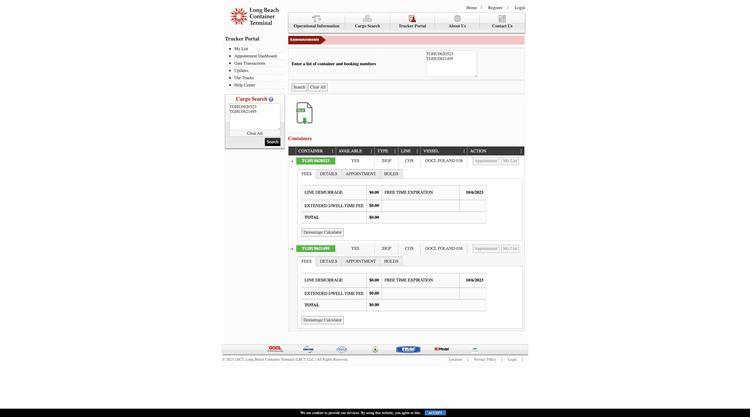 Task type: describe. For each thing, give the bounding box(es) containing it.
fee for details tab related to 2nd appointment tab from the top of the page
[[356, 291, 364, 296]]

10/6/2023 for 2nd tab list from the top
[[466, 278, 484, 283]]

privacy
[[474, 358, 486, 362]]

action
[[470, 149, 487, 154]]

all inside button
[[257, 131, 263, 136]]

register
[[488, 5, 503, 10]]

cos cell for tghu0620523
[[398, 156, 421, 167]]

0 horizontal spatial to
[[325, 411, 328, 416]]

you
[[395, 411, 401, 416]]

about us
[[449, 24, 466, 28]]

my list link
[[229, 46, 284, 51]]

8th,
[[458, 36, 465, 42]]

©
[[222, 358, 225, 362]]

row group containing tghu0620523
[[289, 156, 525, 332]]

oocl poland 038 for tghu0620523
[[425, 159, 463, 163]]

beach
[[255, 358, 264, 362]]

further
[[585, 36, 598, 42]]

container column header
[[296, 147, 336, 156]]

line column header
[[398, 147, 421, 156]]

oocl poland 038 cell for tghu0620523
[[421, 156, 467, 167]]

appointment for details tab related to 2nd appointment tab from the top of the page
[[346, 259, 376, 264]]

type link
[[378, 147, 391, 156]]

privacy policy link
[[474, 358, 496, 362]]

2 $0.00 from the top
[[369, 203, 379, 208]]

operational information link
[[289, 14, 345, 29]]

will
[[366, 36, 373, 42]]

services.
[[347, 411, 360, 416]]

fees for details tab related to second appointment tab from the bottom of the page
[[302, 172, 312, 176]]

1 horizontal spatial to
[[411, 411, 414, 416]]

list
[[242, 46, 248, 51]]

demurrage for 2nd appointment tab from the top of the page
[[316, 278, 343, 283]]

yes cell for tghu0620523
[[336, 156, 375, 167]]

operational information
[[294, 24, 340, 28]]

login
[[515, 5, 525, 10]]

edit column settings image for vessel
[[462, 149, 467, 154]]

poland for tghu0620523
[[438, 159, 455, 163]]

a
[[303, 62, 305, 66]]

my list appointment dashboard gate transactions updates our trucks help center
[[235, 46, 277, 88]]

about
[[449, 24, 460, 28]]

our
[[341, 411, 346, 416]]

cell for tghu0621495
[[467, 244, 525, 254]]

extended for second appointment tab from the bottom of the page
[[305, 204, 328, 208]]

vessel link
[[424, 147, 442, 156]]

1 horizontal spatial gate
[[355, 36, 365, 42]]

0 vertical spatial trucker portal
[[399, 24, 426, 28]]

0 horizontal spatial cargo search
[[236, 96, 268, 102]]

20gp for tghu0621495
[[382, 246, 392, 251]]

agree
[[402, 411, 410, 416]]

2023
[[226, 358, 234, 362]]

location link
[[449, 358, 462, 362]]

closed
[[380, 36, 399, 42]]

total for 2nd tab list from the top
[[305, 303, 319, 308]]

2 extended dwell time fee from the top
[[305, 291, 364, 296]]

page
[[568, 36, 577, 42]]

tghu0621495
[[302, 246, 330, 251]]

4 $0.00 from the top
[[369, 278, 379, 283]]

yes for tghu0621495
[[351, 246, 359, 251]]

us for contact us
[[508, 24, 513, 28]]

transactions
[[244, 61, 265, 66]]

3 $0.00 from the top
[[369, 215, 379, 220]]

clear all
[[247, 131, 263, 136]]

oocl for tghu0621495
[[425, 246, 437, 251]]

using
[[366, 411, 375, 416]]

container
[[299, 149, 323, 154]]

the
[[347, 36, 354, 42]]

details tab for 2nd appointment tab from the top of the page
[[316, 257, 342, 266]]

contact us link
[[480, 14, 525, 29]]

type
[[378, 149, 388, 154]]

updates link
[[229, 68, 284, 73]]

information
[[317, 24, 340, 28]]

oocl poland 038 cell for tghu0621495
[[421, 244, 467, 254]]

1 vertical spatial search
[[252, 96, 268, 102]]

contact
[[492, 24, 507, 28]]

by
[[361, 411, 365, 416]]

oocl for tghu0620523
[[425, 159, 437, 163]]

details
[[609, 36, 622, 42]]

fees tab for details tab related to second appointment tab from the bottom of the page
[[298, 169, 316, 179]]

20gp for tghu0620523
[[382, 159, 392, 163]]

register link
[[488, 5, 503, 10]]

numbers
[[360, 62, 376, 66]]

1 tab list from the top
[[296, 168, 524, 242]]

gate inside 'my list appointment dashboard gate transactions updates our trucks help center'
[[235, 61, 243, 66]]

this.
[[415, 411, 421, 416]]

lbct,
[[235, 358, 245, 362]]

edit column settings image for line
[[416, 149, 420, 154]]

demurrage for second appointment tab from the bottom of the page
[[316, 190, 343, 195]]

cargo search inside menu bar
[[355, 24, 380, 28]]

2 october from the left
[[441, 36, 457, 42]]

llc.)
[[307, 358, 316, 362]]

edit column settings image for available
[[370, 149, 374, 154]]

yes cell for tghu0621495
[[336, 244, 375, 254]]

please
[[487, 36, 499, 42]]

us for about us
[[461, 24, 466, 28]]

my
[[235, 46, 240, 51]]

rights
[[323, 358, 333, 362]]

line for second appointment tab from the bottom of the page
[[305, 190, 315, 195]]

fee for details tab related to second appointment tab from the bottom of the page
[[356, 204, 364, 208]]

accept button
[[425, 411, 446, 416]]

this
[[375, 411, 381, 416]]

2 appointment tab from the top
[[342, 257, 380, 266]]

1 the from the left
[[516, 36, 522, 42]]

appointment
[[235, 54, 257, 59]]

week.
[[637, 36, 648, 42]]

1 appointment tab from the top
[[342, 169, 380, 179]]

container link
[[299, 147, 326, 156]]

updates
[[235, 68, 249, 73]]

cell for tghu0620523
[[467, 156, 525, 167]]

2 the from the left
[[630, 36, 635, 42]]

about us link
[[435, 14, 480, 29]]

clear all button
[[229, 130, 280, 137]]

available
[[339, 149, 362, 154]]

dwell for 2nd appointment tab from the top of the page
[[329, 291, 344, 296]]

we use cookies to provide our services. by using this website, you agree to this.
[[301, 411, 421, 416]]

expiration for 2nd appointment tab from the top of the page
[[408, 278, 433, 283]]

6 $0.00 from the top
[[369, 303, 379, 308]]

1 vertical spatial trucker
[[225, 36, 244, 42]]

2 for from the left
[[623, 36, 628, 42]]

help
[[235, 83, 243, 88]]

(lbct
[[295, 358, 306, 362]]

enter a list of container and booking numbers
[[292, 62, 376, 66]]

vessel
[[424, 149, 439, 154]]

portal inside menu bar
[[415, 24, 426, 28]]

dwell for second appointment tab from the bottom of the page
[[329, 204, 344, 208]]

accept
[[429, 411, 442, 416]]

action link
[[470, 147, 489, 156]]

tghu0621495 cell
[[296, 244, 336, 254]]

free time expiration for 2nd appointment tab from the top of the page
[[385, 278, 433, 283]]

line demurrage for fees tab related to details tab related to second appointment tab from the bottom of the page
[[305, 190, 343, 195]]



Task type: vqa. For each thing, say whether or not it's contained in the screenshot.
Edit Column Settings image inside the TYPE "column header"
yes



Task type: locate. For each thing, give the bounding box(es) containing it.
0 vertical spatial cargo search
[[355, 24, 380, 28]]

we
[[301, 411, 305, 416]]

extended
[[305, 204, 328, 208], [305, 291, 328, 296]]

fees tab
[[298, 169, 316, 179], [298, 257, 316, 267]]

cos for tghu0620523
[[405, 159, 414, 163]]

0 horizontal spatial gate
[[235, 61, 243, 66]]

booking
[[344, 62, 359, 66]]

0 vertical spatial menu bar
[[288, 12, 525, 33]]

2 fees from the top
[[302, 259, 312, 264]]

1 edit column settings image from the left
[[331, 149, 335, 154]]

to left "provide"
[[325, 411, 328, 416]]

2 holds tab from the top
[[380, 257, 403, 266]]

tree grid
[[289, 147, 525, 332]]

1 vertical spatial portal
[[245, 36, 259, 42]]

20gp cell
[[375, 156, 398, 167], [375, 244, 398, 254]]

edit column settings image right type link
[[393, 149, 397, 154]]

line demurrage
[[305, 190, 343, 195], [305, 278, 343, 283]]

2 vertical spatial line
[[305, 278, 315, 283]]

fees tab down tghu0621495 "cell"
[[298, 257, 316, 267]]

cargo
[[355, 24, 367, 28], [236, 96, 250, 102]]

1 total from the top
[[305, 215, 319, 220]]

0 vertical spatial details
[[320, 172, 338, 176]]

| right "home" link
[[481, 6, 482, 10]]

container
[[265, 358, 280, 362]]

0 vertical spatial poland
[[438, 159, 455, 163]]

details tab for second appointment tab from the bottom of the page
[[316, 169, 342, 179]]

2 edit column settings image from the left
[[462, 149, 467, 154]]

our trucks link
[[229, 76, 284, 80]]

1 | from the left
[[481, 6, 482, 10]]

0 vertical spatial tab list
[[296, 168, 524, 242]]

0 vertical spatial oocl poland 038
[[425, 159, 463, 163]]

1 horizontal spatial and
[[433, 36, 440, 42]]

holds tab
[[380, 169, 403, 179], [380, 257, 403, 266]]

row group
[[289, 156, 525, 332]]

free
[[385, 190, 395, 195], [385, 278, 395, 283]]

cell
[[467, 156, 525, 167], [467, 244, 525, 254]]

to left this.
[[411, 411, 414, 416]]

trucker portal up the list
[[225, 36, 259, 42]]

3 edit column settings image from the left
[[416, 149, 420, 154]]

0 vertical spatial fees
[[302, 172, 312, 176]]

row
[[289, 147, 525, 156], [289, 156, 525, 167], [289, 244, 525, 254]]

0 horizontal spatial the
[[516, 36, 522, 42]]

1 vertical spatial total
[[305, 303, 319, 308]]

0 horizontal spatial and
[[336, 62, 343, 66]]

1 oocl poland 038 cell from the top
[[421, 156, 467, 167]]

2 poland from the top
[[438, 246, 455, 251]]

5 $0.00 from the top
[[369, 291, 379, 296]]

1 details tab from the top
[[316, 169, 342, 179]]

october left 8th,
[[441, 36, 457, 42]]

1 edit column settings image from the left
[[393, 149, 397, 154]]

shift.
[[475, 36, 486, 42]]

appointment for details tab related to second appointment tab from the bottom of the page
[[346, 172, 376, 176]]

0 vertical spatial details tab
[[316, 169, 342, 179]]

1 vertical spatial yes
[[351, 246, 359, 251]]

tree grid containing container
[[289, 147, 525, 332]]

© 2023 lbct, long beach container terminal (lbct llc.) all rights reserved.
[[222, 358, 349, 362]]

menu bar containing my list
[[225, 46, 287, 89]]

2 cell from the top
[[467, 244, 525, 254]]

0 vertical spatial dwell
[[329, 204, 344, 208]]

details tab down 'tghu0620523' cell
[[316, 169, 342, 179]]

1 vertical spatial dwell
[[329, 291, 344, 296]]

20gp
[[382, 159, 392, 163], [382, 246, 392, 251]]

1 horizontal spatial |
[[508, 6, 509, 10]]

type column header
[[375, 147, 398, 156]]

2 total from the top
[[305, 303, 319, 308]]

yes for tghu0620523
[[351, 159, 359, 163]]

2 10/6/2023 from the top
[[466, 278, 484, 283]]

fee
[[356, 204, 364, 208], [356, 291, 364, 296]]

1 expiration from the top
[[408, 190, 433, 195]]

web
[[559, 36, 567, 42]]

1 oocl poland 038 from the top
[[425, 159, 463, 163]]

poland for tghu0621495
[[438, 246, 455, 251]]

2 horizontal spatial gate
[[535, 36, 545, 42]]

vessel column header
[[421, 147, 467, 156]]

fees for details tab related to 2nd appointment tab from the top of the page
[[302, 259, 312, 264]]

1 vertical spatial 038
[[457, 246, 463, 251]]

2 demurrage from the top
[[316, 278, 343, 283]]

fees down tghu0621495 "cell"
[[302, 259, 312, 264]]

total for first tab list from the top
[[305, 215, 319, 220]]

2 line demurrage from the top
[[305, 278, 343, 283]]

0 vertical spatial fees tab
[[298, 169, 316, 179]]

0 vertical spatial trucker
[[399, 24, 414, 28]]

time
[[396, 190, 407, 195], [345, 204, 355, 208], [396, 278, 407, 283], [345, 291, 355, 296]]

1 vertical spatial demurrage
[[316, 278, 343, 283]]

1 horizontal spatial the
[[630, 36, 635, 42]]

edit column settings image
[[331, 149, 335, 154], [370, 149, 374, 154], [416, 149, 420, 154], [519, 149, 524, 154]]

1 free time expiration from the top
[[385, 190, 433, 195]]

2 expiration from the top
[[408, 278, 433, 283]]

edit column settings image left action
[[462, 149, 467, 154]]

1 vertical spatial trucker portal
[[225, 36, 259, 42]]

yes
[[351, 159, 359, 163], [351, 246, 359, 251]]

edit column settings image inside line column header
[[416, 149, 420, 154]]

1 demurrage from the top
[[316, 190, 343, 195]]

2 oocl from the top
[[425, 246, 437, 251]]

| left login
[[508, 6, 509, 10]]

cargo search link
[[345, 14, 390, 29]]

trucker portal link
[[390, 14, 435, 29]]

2 row from the top
[[289, 156, 525, 167]]

1 poland from the top
[[438, 159, 455, 163]]

0 horizontal spatial trucker portal
[[225, 36, 259, 42]]

0 vertical spatial appointment
[[346, 172, 376, 176]]

containers
[[288, 136, 312, 142]]

cos for tghu0621495
[[405, 246, 414, 251]]

0 horizontal spatial search
[[252, 96, 268, 102]]

1 cos cell from the top
[[398, 156, 421, 167]]

dwell
[[329, 204, 344, 208], [329, 291, 344, 296]]

holds tab for 2nd appointment tab from the top of the page
[[380, 257, 403, 266]]

fees tab down 'tghu0620523' cell
[[298, 169, 316, 179]]

1 vertical spatial cos
[[405, 246, 414, 251]]

0 vertical spatial search
[[368, 24, 380, 28]]

oocl poland 038 cell
[[421, 156, 467, 167], [421, 244, 467, 254]]

all right llc.)
[[317, 358, 322, 362]]

dashboard
[[258, 54, 277, 59]]

0 vertical spatial portal
[[415, 24, 426, 28]]

be
[[374, 36, 379, 42]]

details
[[320, 172, 338, 176], [320, 259, 338, 264]]

1 extended dwell time fee from the top
[[305, 204, 364, 208]]

details tab down tghu0621495 "cell"
[[316, 257, 342, 266]]

1 vertical spatial line demurrage
[[305, 278, 343, 283]]

terminal
[[281, 358, 294, 362]]

1 vertical spatial free
[[385, 278, 395, 283]]

edit column settings image
[[393, 149, 397, 154], [462, 149, 467, 154]]

1 for from the left
[[578, 36, 584, 42]]

trucks
[[242, 76, 254, 80]]

search up be
[[368, 24, 380, 28]]

1 vertical spatial expiration
[[408, 278, 433, 283]]

trucker
[[399, 24, 414, 28], [225, 36, 244, 42]]

1 horizontal spatial cargo search
[[355, 24, 380, 28]]

trucker inside trucker portal link
[[399, 24, 414, 28]]

2 cos from the top
[[405, 246, 414, 251]]

Enter container numbers and/ or booking numbers. Press ESC to reset input box text field
[[426, 51, 477, 77]]

0 horizontal spatial us
[[461, 24, 466, 28]]

all
[[257, 131, 263, 136], [317, 358, 322, 362]]

gate right the the
[[355, 36, 365, 42]]

10/6/2023 for first tab list from the top
[[466, 190, 484, 195]]

0 vertical spatial demurrage
[[316, 190, 343, 195]]

tghu0620523 cell
[[296, 156, 336, 167]]

and
[[433, 36, 440, 42], [336, 62, 343, 66]]

Enter container numbers and/ or booking numbers.  text field
[[229, 103, 280, 130]]

2 yes cell from the top
[[336, 244, 375, 254]]

0 vertical spatial cargo
[[355, 24, 367, 28]]

for right page
[[578, 36, 584, 42]]

free time expiration for second appointment tab from the bottom of the page
[[385, 190, 433, 195]]

2 fees tab from the top
[[298, 257, 316, 267]]

trucker portal up 5th,
[[399, 24, 426, 28]]

4 edit column settings image from the left
[[519, 149, 524, 154]]

$0.00
[[369, 190, 379, 195], [369, 203, 379, 208], [369, 215, 379, 220], [369, 278, 379, 283], [369, 291, 379, 296], [369, 303, 379, 308]]

2 yes from the top
[[351, 246, 359, 251]]

cargo inside menu bar
[[355, 24, 367, 28]]

edit column settings image for action
[[519, 149, 524, 154]]

1 yes cell from the top
[[336, 156, 375, 167]]

cargo search down 'center'
[[236, 96, 268, 102]]

cargo up will
[[355, 24, 367, 28]]

1 extended from the top
[[305, 204, 328, 208]]

1 row from the top
[[289, 147, 525, 156]]

the left truck
[[516, 36, 522, 42]]

expiration for second appointment tab from the bottom of the page
[[408, 190, 433, 195]]

for right details
[[623, 36, 628, 42]]

details down tghu0621495 "cell"
[[320, 259, 338, 264]]

1 us from the left
[[461, 24, 466, 28]]

0 vertical spatial cos
[[405, 159, 414, 163]]

line demurrage for fees tab corresponding to details tab related to 2nd appointment tab from the top of the page
[[305, 278, 343, 283]]

row containing container
[[289, 147, 525, 156]]

0 vertical spatial extended
[[305, 204, 328, 208]]

1 horizontal spatial search
[[368, 24, 380, 28]]

2 20gp cell from the top
[[375, 244, 398, 254]]

appointment tab
[[342, 169, 380, 179], [342, 257, 380, 266]]

0 vertical spatial and
[[433, 36, 440, 42]]

line link
[[401, 147, 414, 156]]

1 vertical spatial all
[[317, 358, 322, 362]]

location
[[449, 358, 462, 362]]

1 vertical spatial oocl poland 038
[[425, 246, 463, 251]]

available link
[[339, 147, 365, 156]]

1 10/6/2023 from the top
[[466, 190, 484, 195]]

policy
[[487, 358, 496, 362]]

available column header
[[336, 147, 375, 156]]

legal link
[[508, 358, 517, 362]]

20gp cell for tghu0620523
[[375, 156, 398, 167]]

1 vertical spatial menu bar
[[225, 46, 287, 89]]

1 horizontal spatial trucker
[[399, 24, 414, 28]]

1 vertical spatial cargo search
[[236, 96, 268, 102]]

1 horizontal spatial us
[[508, 24, 513, 28]]

1 vertical spatial line
[[305, 190, 315, 195]]

0 vertical spatial total
[[305, 215, 319, 220]]

demurrage
[[316, 190, 343, 195], [316, 278, 343, 283]]

list
[[306, 62, 312, 66]]

enter
[[292, 62, 302, 66]]

2 oocl poland 038 cell from the top
[[421, 244, 467, 254]]

1 appointment from the top
[[346, 172, 376, 176]]

038
[[457, 159, 463, 163], [457, 246, 463, 251]]

0 vertical spatial expiration
[[408, 190, 433, 195]]

0 vertical spatial yes cell
[[336, 156, 375, 167]]

1 vertical spatial details
[[320, 259, 338, 264]]

2 | from the left
[[508, 6, 509, 10]]

extended for 2nd appointment tab from the top of the page
[[305, 291, 328, 296]]

1 holds tab from the top
[[380, 169, 403, 179]]

1 cell from the top
[[467, 156, 525, 167]]

1 vertical spatial cell
[[467, 244, 525, 254]]

1 vertical spatial oocl
[[425, 246, 437, 251]]

0 vertical spatial oocl poland 038 cell
[[421, 156, 467, 167]]

details down 'tghu0620523' cell
[[320, 172, 338, 176]]

0 vertical spatial line
[[401, 149, 411, 154]]

1 vertical spatial yes cell
[[336, 244, 375, 254]]

oocl poland 038 for tghu0621495
[[425, 246, 463, 251]]

0 horizontal spatial edit column settings image
[[393, 149, 397, 154]]

edit column settings image for container
[[331, 149, 335, 154]]

None submit
[[292, 83, 307, 91], [265, 138, 280, 146], [292, 83, 307, 91], [265, 138, 280, 146]]

1 details from the top
[[320, 172, 338, 176]]

operational
[[294, 24, 316, 28]]

legal
[[508, 358, 517, 362]]

0 horizontal spatial cargo
[[236, 96, 250, 102]]

2 free time expiration from the top
[[385, 278, 433, 283]]

2 038 from the top
[[457, 246, 463, 251]]

0 horizontal spatial |
[[481, 6, 482, 10]]

use
[[306, 411, 311, 416]]

to
[[511, 36, 515, 42], [325, 411, 328, 416], [411, 411, 414, 416]]

0 horizontal spatial menu bar
[[225, 46, 287, 89]]

10/1/23 the gate will be closed october 5th, 7th and october 8th, 2nd shift. please refer to the truck gate hours web page for further gate details for the week.
[[328, 36, 648, 42]]

0 vertical spatial extended dwell time fee
[[305, 204, 364, 208]]

0 vertical spatial line demurrage
[[305, 190, 343, 195]]

0 vertical spatial 20gp cell
[[375, 156, 398, 167]]

0 vertical spatial cell
[[467, 156, 525, 167]]

2 20gp from the top
[[382, 246, 392, 251]]

us right about
[[461, 24, 466, 28]]

free for 2nd appointment tab from the top of the page
[[385, 278, 395, 283]]

cos cell for tghu0621495
[[398, 244, 421, 254]]

1 fee from the top
[[356, 204, 364, 208]]

long
[[246, 358, 254, 362]]

2nd
[[467, 36, 474, 42]]

1 fees tab from the top
[[298, 169, 316, 179]]

10/1/23
[[328, 36, 343, 42]]

fees down 'tghu0620523' cell
[[302, 172, 312, 176]]

holds tab for second appointment tab from the bottom of the page
[[380, 169, 403, 179]]

portal
[[415, 24, 426, 28], [245, 36, 259, 42]]

2 free from the top
[[385, 278, 395, 283]]

7th
[[426, 36, 432, 42]]

october left 5th,
[[400, 36, 416, 42]]

all right clear
[[257, 131, 263, 136]]

for
[[578, 36, 584, 42], [623, 36, 628, 42]]

edit column settings image inside vessel column header
[[462, 149, 467, 154]]

0 horizontal spatial october
[[400, 36, 416, 42]]

1 yes from the top
[[351, 159, 359, 163]]

1 october from the left
[[400, 36, 416, 42]]

1 vertical spatial and
[[336, 62, 343, 66]]

gate transactions link
[[229, 61, 284, 66]]

and right 7th at the top
[[433, 36, 440, 42]]

1 horizontal spatial trucker portal
[[399, 24, 426, 28]]

1 horizontal spatial edit column settings image
[[462, 149, 467, 154]]

menu bar
[[288, 12, 525, 33], [225, 46, 287, 89]]

cos
[[405, 159, 414, 163], [405, 246, 414, 251]]

1 $0.00 from the top
[[369, 190, 379, 195]]

0 vertical spatial cos cell
[[398, 156, 421, 167]]

cookies
[[312, 411, 324, 416]]

1 oocl from the top
[[425, 159, 437, 163]]

2 cos cell from the top
[[398, 244, 421, 254]]

holds for second appointment tab from the bottom of the page
[[384, 172, 399, 176]]

holds for 2nd appointment tab from the top of the page
[[384, 259, 399, 264]]

line inside column header
[[401, 149, 411, 154]]

1 dwell from the top
[[329, 204, 344, 208]]

1 vertical spatial fees tab
[[298, 257, 316, 267]]

oocl poland 038
[[425, 159, 463, 163], [425, 246, 463, 251]]

us right "contact"
[[508, 24, 513, 28]]

tab list
[[296, 168, 524, 242], [296, 256, 524, 330]]

2 details tab from the top
[[316, 257, 342, 266]]

0 horizontal spatial for
[[578, 36, 584, 42]]

the left week.
[[630, 36, 635, 42]]

cargo down the help
[[236, 96, 250, 102]]

of
[[313, 62, 317, 66]]

2 details from the top
[[320, 259, 338, 264]]

to right refer
[[511, 36, 515, 42]]

gate
[[355, 36, 365, 42], [535, 36, 545, 42], [235, 61, 243, 66]]

2 horizontal spatial to
[[511, 36, 515, 42]]

appointment dashboard link
[[229, 54, 284, 59]]

1 vertical spatial extended dwell time fee
[[305, 291, 364, 296]]

home
[[467, 5, 477, 10]]

1 cos from the top
[[405, 159, 414, 163]]

1 vertical spatial holds tab
[[380, 257, 403, 266]]

cargo search up will
[[355, 24, 380, 28]]

action column header
[[467, 147, 525, 156]]

search down help center link
[[252, 96, 268, 102]]

details tab
[[316, 169, 342, 179], [316, 257, 342, 266]]

help center link
[[229, 83, 284, 88]]

website,
[[382, 411, 394, 416]]

login link
[[515, 5, 525, 10]]

1 fees from the top
[[302, 172, 312, 176]]

0 vertical spatial 038
[[457, 159, 463, 163]]

1 038 from the top
[[457, 159, 463, 163]]

038 for tghu0621495
[[457, 246, 463, 251]]

announcements
[[290, 37, 319, 42]]

2 appointment from the top
[[346, 259, 376, 264]]

0 vertical spatial free time expiration
[[385, 190, 433, 195]]

1 horizontal spatial menu bar
[[288, 12, 525, 33]]

1 vertical spatial poland
[[438, 246, 455, 251]]

trucker up my
[[225, 36, 244, 42]]

october
[[400, 36, 416, 42], [441, 36, 457, 42]]

line for 2nd appointment tab from the top of the page
[[305, 278, 315, 283]]

2 oocl poland 038 from the top
[[425, 246, 463, 251]]

refer
[[500, 36, 510, 42]]

center
[[244, 83, 255, 88]]

trucker portal
[[399, 24, 426, 28], [225, 36, 259, 42]]

1 vertical spatial cargo
[[236, 96, 250, 102]]

0 vertical spatial fee
[[356, 204, 364, 208]]

yes cell
[[336, 156, 375, 167], [336, 244, 375, 254]]

2 us from the left
[[508, 24, 513, 28]]

0 vertical spatial oocl
[[425, 159, 437, 163]]

2 fee from the top
[[356, 291, 364, 296]]

1 vertical spatial cos cell
[[398, 244, 421, 254]]

1 vertical spatial 20gp
[[382, 246, 392, 251]]

2 dwell from the top
[[329, 291, 344, 296]]

appointment
[[346, 172, 376, 176], [346, 259, 376, 264]]

row containing tghu0620523
[[289, 156, 525, 167]]

edit column settings image inside action column header
[[519, 149, 524, 154]]

row containing tghu0621495
[[289, 244, 525, 254]]

edit column settings image inside type column header
[[393, 149, 397, 154]]

gate up updates
[[235, 61, 243, 66]]

edit column settings image inside container column header
[[331, 149, 335, 154]]

cargo search
[[355, 24, 380, 28], [236, 96, 268, 102]]

038 for tghu0620523
[[457, 159, 463, 163]]

gate
[[600, 36, 608, 42]]

fees tab for details tab related to 2nd appointment tab from the top of the page
[[298, 257, 316, 267]]

portal up my list link
[[245, 36, 259, 42]]

2 extended from the top
[[305, 291, 328, 296]]

0 horizontal spatial portal
[[245, 36, 259, 42]]

1 20gp from the top
[[382, 159, 392, 163]]

truck
[[523, 36, 534, 42]]

and left booking
[[336, 62, 343, 66]]

1 horizontal spatial all
[[317, 358, 322, 362]]

1 horizontal spatial for
[[623, 36, 628, 42]]

cos cell
[[398, 156, 421, 167], [398, 244, 421, 254]]

1 20gp cell from the top
[[375, 156, 398, 167]]

None button
[[308, 83, 328, 91], [473, 157, 500, 165], [502, 157, 519, 165], [302, 229, 344, 237], [473, 245, 500, 253], [502, 245, 519, 253], [302, 317, 344, 325], [308, 83, 328, 91], [473, 157, 500, 165], [502, 157, 519, 165], [302, 229, 344, 237], [473, 245, 500, 253], [502, 245, 519, 253], [302, 317, 344, 325]]

2 edit column settings image from the left
[[370, 149, 374, 154]]

20gp cell for tghu0621495
[[375, 244, 398, 254]]

provide
[[329, 411, 340, 416]]

search inside cargo search link
[[368, 24, 380, 28]]

1 line demurrage from the top
[[305, 190, 343, 195]]

1 horizontal spatial portal
[[415, 24, 426, 28]]

1 free from the top
[[385, 190, 395, 195]]

extended dwell time fee
[[305, 204, 364, 208], [305, 291, 364, 296]]

our
[[235, 76, 241, 80]]

3 row from the top
[[289, 244, 525, 254]]

1 horizontal spatial cargo
[[355, 24, 367, 28]]

free for second appointment tab from the bottom of the page
[[385, 190, 395, 195]]

2 holds from the top
[[384, 259, 399, 264]]

edit column settings image for type
[[393, 149, 397, 154]]

2 tab list from the top
[[296, 256, 524, 330]]

gate right truck
[[535, 36, 545, 42]]

portal up 5th,
[[415, 24, 426, 28]]

0 vertical spatial yes
[[351, 159, 359, 163]]

1 holds from the top
[[384, 172, 399, 176]]

1 vertical spatial 20gp cell
[[375, 244, 398, 254]]

trucker up closed
[[399, 24, 414, 28]]

edit column settings image inside "available" 'column header'
[[370, 149, 374, 154]]

container
[[318, 62, 335, 66]]

menu bar containing operational information
[[288, 12, 525, 33]]

1 vertical spatial extended
[[305, 291, 328, 296]]

hours
[[546, 36, 558, 42]]



